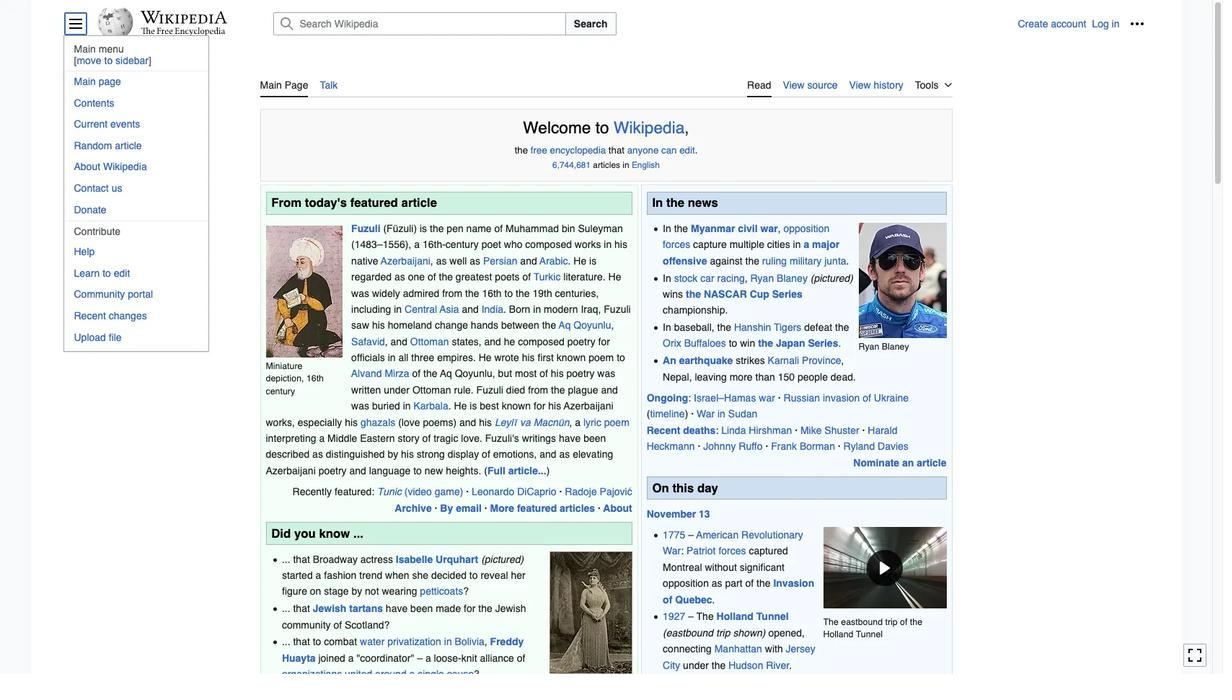Task type: locate. For each thing, give the bounding box(es) containing it.
civil
[[738, 223, 758, 234]]

. he is best known for his azerbaijani works, especially his
[[266, 400, 613, 428]]

war in sudan link
[[697, 408, 757, 420]]

war in sudan
[[697, 408, 757, 420]]

his down first
[[551, 368, 564, 380]]

a down water privatization in bolivia link
[[425, 652, 431, 664]]

– up (eastbound
[[688, 611, 694, 623]]

1 vertical spatial about
[[603, 502, 632, 514]]

arabic
[[540, 255, 568, 267]]

from inside "literature. he was widely admired from the 16th to the 19th centuries, including in"
[[442, 287, 462, 299]]

0 vertical spatial articles
[[593, 160, 620, 170]]

1 horizontal spatial featured
[[517, 502, 557, 514]]

in left all
[[388, 352, 396, 364]]

ryan up "cup"
[[750, 272, 774, 284]]

upload file link
[[64, 327, 208, 347]]

loose-
[[434, 652, 461, 664]]

poetry inside of the aq qoyunlu, but most of his poetry was written under ottoman rule. fuzuli died from the plague and was buried in
[[566, 368, 595, 380]]

1 vertical spatial featured
[[517, 502, 557, 514]]

1 vertical spatial –
[[688, 611, 694, 623]]

1 vertical spatial (pictured)
[[481, 554, 524, 565]]

to inside ghazals (love poems) and his leylī va macnūn , a lyric poem interpreting a middle eastern story of tragic love. fuzuli's writings have been described as distinguished by his strong display of emotions, and as elevating azerbaijani poetry and language to new heights. (
[[413, 465, 422, 477]]

turkic
[[534, 271, 561, 283]]

junta
[[824, 255, 846, 267]]

0 horizontal spatial )
[[414, 223, 417, 234]]

0 horizontal spatial tunnel
[[756, 611, 789, 623]]

have been made for the jewish community of scotland?
[[282, 603, 526, 631]]

1 horizontal spatial by
[[388, 449, 398, 460]]

in inside of the aq qoyunlu, but most of his poetry was written under ottoman rule. fuzuli died from the plague and was buried in
[[403, 400, 411, 412]]

. inside . he is best known for his azerbaijani works, especially his
[[448, 400, 451, 412]]

)
[[414, 223, 417, 234], [546, 465, 550, 477]]

writings
[[522, 433, 556, 444]]

about down pajović
[[603, 502, 632, 514]]

) inside ) is the pen name of muhammad bin suleyman (1483–1556), a 16th-century poet who composed works in his native
[[414, 223, 417, 234]]

recent for recent deaths :
[[647, 425, 680, 436]]

miniature depiction, 16th century image
[[266, 226, 342, 358]]

recently featured:
[[292, 486, 377, 498]]

for down ?
[[464, 603, 476, 615]]

1 horizontal spatial recent
[[647, 425, 680, 436]]

2 vertical spatial for
[[464, 603, 476, 615]]

1 vertical spatial azerbaijani
[[564, 400, 613, 412]]

2 vertical spatial :
[[681, 545, 684, 557]]

(pictured) inside ... that  broadway actress isabelle urquhart (pictured) started a fashion trend when she decided to reveal her figure on stage by not wearing
[[481, 554, 524, 565]]

been inside have been made for the jewish community of scotland?
[[410, 603, 433, 615]]

1 horizontal spatial aq
[[559, 320, 571, 331]]

he inside . he is best known for his azerbaijani works, especially his
[[454, 400, 467, 412]]

. inside . born in modern iraq, fuzuli saw his homeland change hands between the
[[503, 304, 506, 315]]

from down 'most'
[[528, 384, 548, 396]]

0 horizontal spatial been
[[410, 603, 433, 615]]

2 vertical spatial azerbaijani
[[266, 465, 316, 477]]

orix
[[663, 338, 681, 349]]

from inside of the aq qoyunlu, but most of his poetry was written under ottoman rule. fuzuli died from the plague and was buried in
[[528, 384, 548, 396]]

0 horizontal spatial is
[[420, 223, 427, 234]]

azerbaijani inside . he is best known for his azerbaijani works, especially his
[[564, 400, 613, 412]]

nominate
[[853, 457, 899, 468]]

and inside of the aq qoyunlu, but most of his poetry was written under ottoman rule. fuzuli died from the plague and was buried in
[[601, 384, 618, 396]]

is inside . he is best known for his azerbaijani works, especially his
[[470, 400, 477, 412]]

1 horizontal spatial (
[[484, 465, 487, 477]]

1 horizontal spatial (pictured)
[[810, 272, 853, 284]]

been down petticoats 'link'
[[410, 603, 433, 615]]

0 vertical spatial was
[[351, 287, 369, 299]]

featured:
[[335, 486, 374, 498]]

the inside the eastbound trip of the holland tunnel
[[823, 617, 839, 627]]

he inside the . he is regarded as one of the greatest poets of
[[574, 255, 586, 267]]

of inside the eastbound trip of the holland tunnel
[[900, 617, 907, 627]]

made
[[436, 603, 461, 615]]

, inside in stock car racing , ryan blaney (pictured) wins the nascar cup series championship. in baseball, the hanshin tigers defeat the orix buffaloes to win the japan series .
[[745, 272, 748, 284]]

invasion of quebec link
[[663, 578, 814, 605]]

composed up first
[[518, 336, 565, 347]]

opposition inside opposition forces
[[783, 223, 829, 234]]

that up the community
[[293, 603, 310, 615]]

decided
[[431, 570, 467, 581]]

1 horizontal spatial blaney
[[882, 341, 909, 352]]

0 vertical spatial ...
[[282, 554, 290, 565]]

contact us link
[[64, 178, 208, 198]]

featured up fuzuli link
[[350, 196, 398, 210]]

0 vertical spatial )
[[414, 223, 417, 234]]

been
[[584, 433, 606, 444], [410, 603, 433, 615]]

under inside of the aq qoyunlu, but most of his poetry was written under ottoman rule. fuzuli died from the plague and was buried in
[[384, 384, 410, 396]]

of left ukraine
[[863, 392, 871, 404]]

fuzuli up (1483–1556),
[[351, 223, 380, 234]]

menu
[[99, 43, 124, 55]]

is inside the . he is regarded as one of the greatest poets of
[[589, 255, 597, 267]]

of up strong
[[422, 433, 431, 444]]

main left page
[[260, 79, 282, 91]]

more featured articles link
[[490, 502, 595, 514]]

homeland
[[388, 320, 432, 331]]

wikipedia up "anyone"
[[614, 119, 685, 137]]

0 horizontal spatial have
[[386, 603, 408, 615]]

0 vertical spatial aq
[[559, 320, 571, 331]]

leonardo
[[472, 486, 514, 498]]

in down in the news
[[663, 223, 671, 234]]

recent down the timeline link at the bottom of page
[[647, 425, 680, 436]]

died
[[506, 384, 525, 396]]

0 vertical spatial ottoman
[[410, 336, 449, 347]]

poetry inside ghazals (love poems) and his leylī va macnūn , a lyric poem interpreting a middle eastern story of tragic love. fuzuli's writings have been described as distinguished by his strong display of emotions, and as elevating azerbaijani poetry and language to new heights. (
[[318, 465, 347, 477]]

arabic link
[[540, 255, 568, 267]]

blaney down "ruling military junta" link
[[777, 272, 808, 284]]

. right can at right
[[695, 145, 698, 156]]

0 horizontal spatial jewish
[[313, 603, 346, 615]]

main content containing welcome to
[[254, 65, 958, 674]]

that for ... that to combat water privatization in bolivia ,
[[293, 636, 310, 648]]

1 horizontal spatial wikipedia
[[614, 119, 685, 137]]

0 horizontal spatial edit
[[114, 267, 130, 279]]

century down depiction,
[[266, 386, 295, 396]]

azerbaijani up lyric
[[564, 400, 613, 412]]

city
[[663, 659, 680, 671]]

1 vertical spatial opposition
[[663, 578, 709, 589]]

view left source
[[783, 79, 805, 91]]

to inside in stock car racing , ryan blaney (pictured) wins the nascar cup series championship. in baseball, the hanshin tigers defeat the orix buffaloes to win the japan series .
[[729, 338, 737, 349]]

a inside ) is the pen name of muhammad bin suleyman (1483–1556), a 16th-century poet who composed works in his native
[[414, 239, 420, 250]]

0 vertical spatial is
[[420, 223, 427, 234]]

series down ryan blaney link
[[772, 288, 802, 300]]

0 horizontal spatial century
[[266, 386, 295, 396]]

quebec
[[675, 594, 712, 605]]

and left he
[[484, 336, 501, 347]]

that inside ... that  broadway actress isabelle urquhart (pictured) started a fashion trend when she decided to reveal her figure on stage by not wearing
[[293, 554, 310, 565]]

about
[[74, 161, 100, 173], [603, 502, 632, 514]]

ongoing link
[[647, 392, 688, 404]]

recent up upload
[[74, 310, 106, 322]]

(pictured) up reveal at the bottom of the page
[[481, 554, 524, 565]]

poem
[[589, 352, 614, 364], [604, 417, 629, 428]]

and right asia
[[462, 304, 479, 315]]

0 horizontal spatial under
[[384, 384, 410, 396]]

in up wins
[[663, 272, 671, 284]]

in inside ) is the pen name of muhammad bin suleyman (1483–1556), a 16th-century poet who composed works in his native
[[604, 239, 612, 250]]

tunnel up opened,
[[756, 611, 789, 623]]

Search search field
[[256, 12, 1018, 35]]

0 vertical spatial poetry
[[567, 336, 595, 347]]

by inside ghazals (love poems) and his leylī va macnūn , a lyric poem interpreting a middle eastern story of tragic love. fuzuli's writings have been described as distinguished by his strong display of emotions, and as elevating azerbaijani poetry and language to new heights. (
[[388, 449, 398, 460]]

2 jewish from the left
[[495, 603, 526, 615]]

he for . he is regarded as one of the greatest poets of
[[574, 255, 586, 267]]

1 horizontal spatial series
[[808, 338, 838, 349]]

knit
[[461, 652, 477, 664]]

wins
[[663, 288, 683, 300]]

a up on
[[316, 570, 321, 581]]

known right first
[[557, 352, 586, 364]]

0 horizontal spatial by
[[351, 586, 362, 597]]

started
[[282, 570, 313, 581]]

and down distinguished
[[349, 465, 366, 477]]

opposition up major
[[783, 223, 829, 234]]

of up poet at the left top of the page
[[494, 223, 503, 234]]

his inside . born in modern iraq, fuzuli saw his homeland change hands between the
[[372, 320, 385, 331]]

muhammad
[[506, 223, 559, 234]]

1 – from the top
[[688, 529, 694, 541]]

game)
[[435, 486, 463, 498]]

more featured articles
[[490, 502, 595, 514]]

ottoman
[[410, 336, 449, 347], [412, 384, 451, 396]]

he inside states, and he composed poetry for officials in all three empires. he wrote his first known poem to alvand mirza
[[479, 352, 492, 364]]

the down the quebec
[[696, 611, 714, 623]]

menu image
[[68, 17, 83, 31]]

that down welcome to wikipedia , in the top of the page
[[609, 145, 625, 156]]

main for main page
[[260, 79, 282, 91]]

0 vertical spatial edit
[[679, 145, 695, 156]]

ottoman inside aq qoyunlu , safavid , and ottoman
[[410, 336, 449, 347]]

0 horizontal spatial :
[[681, 545, 684, 557]]

widely
[[372, 287, 400, 299]]

was inside "literature. he was widely admired from the 16th to the 19th centuries, including in"
[[351, 287, 369, 299]]

recent inside recent changes link
[[74, 310, 106, 322]]

tunnel down eastbound
[[856, 629, 883, 640]]

0 vertical spatial blaney
[[777, 272, 808, 284]]

three
[[411, 352, 434, 364]]

in right log
[[1112, 18, 1120, 30]]

1 vertical spatial by
[[351, 586, 362, 597]]

as left one
[[394, 271, 405, 283]]

0 vertical spatial fuzuli
[[351, 223, 380, 234]]

have down wearing
[[386, 603, 408, 615]]

about inside 'link'
[[74, 161, 100, 173]]

article inside random article link
[[115, 140, 142, 151]]

1 vertical spatial is
[[589, 255, 597, 267]]

in up "ruling military junta" link
[[793, 239, 801, 250]]

war
[[760, 223, 778, 234], [759, 392, 775, 404]]

0 horizontal spatial view
[[783, 79, 805, 91]]

1 vertical spatial century
[[266, 386, 295, 396]]

he inside "literature. he was widely admired from the 16th to the 19th centuries, including in"
[[608, 271, 621, 283]]

karbala
[[414, 400, 448, 412]]

fuzuli inside . born in modern iraq, fuzuli saw his homeland change hands between the
[[604, 304, 631, 315]]

opposition forces
[[663, 223, 829, 250]]

1 horizontal spatial 16th
[[482, 287, 502, 299]]

. born in modern iraq, fuzuli saw his homeland change hands between the
[[351, 304, 631, 331]]

the down reveal at the bottom of the page
[[478, 603, 492, 615]]

1 view from the left
[[783, 79, 805, 91]]

can
[[661, 145, 677, 156]]

blaney up ukraine
[[882, 341, 909, 352]]

ghazals (love poems) and his leylī va macnūn , a lyric poem interpreting a middle eastern story of tragic love. fuzuli's writings have been described as distinguished by his strong display of emotions, and as elevating azerbaijani poetry and language to new heights. (
[[266, 417, 629, 477]]

1 vertical spatial series
[[808, 338, 838, 349]]

0 vertical spatial recent
[[74, 310, 106, 322]]

holland
[[717, 611, 754, 623], [823, 629, 853, 640]]

fuzuli right the iraq,
[[604, 304, 631, 315]]

. up poems)
[[448, 400, 451, 412]]

and inside aq qoyunlu , safavid , and ottoman
[[391, 336, 407, 347]]

0 horizontal spatial azerbaijani
[[266, 465, 316, 477]]

he down the rule.
[[454, 400, 467, 412]]

2 ... from the top
[[282, 603, 290, 615]]

0 vertical spatial –
[[688, 529, 694, 541]]

earthquake
[[679, 355, 733, 367]]

0 vertical spatial war
[[697, 408, 715, 420]]

1 vertical spatial known
[[502, 400, 531, 412]]

by
[[440, 502, 453, 514]]

3 ... from the top
[[282, 636, 290, 648]]

azerbaijani inside ghazals (love poems) and his leylī va macnūn , a lyric poem interpreting a middle eastern story of tragic love. fuzuli's writings have been described as distinguished by his strong display of emotions, and as elevating azerbaijani poetry and language to new heights. (
[[266, 465, 316, 477]]

( right "heights."
[[484, 465, 487, 477]]

changes
[[109, 310, 147, 322]]

blaney inside in stock car racing , ryan blaney (pictured) wins the nascar cup series championship. in baseball, the hanshin tigers defeat the orix buffaloes to win the japan series .
[[777, 272, 808, 284]]

0 vertical spatial 16th
[[482, 287, 502, 299]]

1 horizontal spatial about
[[603, 502, 632, 514]]

literature. he was widely admired from the 16th to the 19th centuries, including in
[[351, 271, 621, 315]]

about for "about" link
[[603, 502, 632, 514]]

ryan up ukraine
[[859, 341, 879, 352]]

one
[[408, 271, 425, 283]]

timeline link
[[650, 408, 685, 420]]

0 horizontal spatial 16th
[[306, 373, 324, 384]]

japan
[[776, 338, 805, 349]]

article down events
[[115, 140, 142, 151]]

0 horizontal spatial war
[[663, 545, 681, 557]]

the up championship.
[[686, 288, 701, 300]]

0 vertical spatial from
[[442, 287, 462, 299]]

main inside "main menu move to sidebar"
[[74, 43, 96, 55]]

1 vertical spatial holland
[[823, 629, 853, 640]]

that up huayta
[[293, 636, 310, 648]]

poem right lyric
[[604, 417, 629, 428]]

more
[[490, 502, 514, 514]]

shuster
[[825, 425, 859, 436]]

16th right depiction,
[[306, 373, 324, 384]]

1 ... from the top
[[282, 554, 290, 565]]

wikipedia image
[[140, 11, 227, 24]]

in stock car racing , ryan blaney (pictured) wins the nascar cup series championship. in baseball, the hanshin tigers defeat the orix buffaloes to win the japan series .
[[663, 272, 853, 349]]

. up literature.
[[568, 255, 571, 267]]

poet
[[481, 239, 501, 250]]

persian
[[483, 255, 517, 267]]

1 horizontal spatial trip
[[885, 617, 898, 627]]

you
[[294, 526, 316, 541]]

for for known
[[534, 400, 545, 412]]

2 vertical spatial fuzuli
[[476, 384, 503, 396]]

freddy huayta
[[282, 636, 524, 664]]

0 horizontal spatial recent
[[74, 310, 106, 322]]

0 vertical spatial have
[[559, 433, 581, 444]]

(pictured) down junta
[[810, 272, 853, 284]]

a
[[414, 239, 420, 250], [804, 239, 809, 250], [575, 417, 581, 428], [319, 433, 325, 444], [316, 570, 321, 581], [348, 652, 354, 664], [425, 652, 431, 664]]

play video image
[[867, 550, 903, 586]]

2 horizontal spatial for
[[598, 336, 610, 347]]

1 horizontal spatial opposition
[[783, 223, 829, 234]]

create
[[1018, 18, 1048, 30]]

0 horizontal spatial wikipedia
[[103, 161, 147, 173]]

anyone can edit link
[[627, 145, 695, 156]]

in for in the news
[[652, 196, 663, 210]]

that for ... that jewish tartans
[[293, 603, 310, 615]]

... for ... that to combat water privatization in bolivia ,
[[282, 636, 290, 648]]

been up elevating
[[584, 433, 606, 444]]

0 vertical spatial ryan
[[750, 272, 774, 284]]

2 view from the left
[[849, 79, 871, 91]]

hudson
[[728, 659, 763, 671]]

( up (1483–1556),
[[383, 223, 387, 234]]

2 horizontal spatial is
[[589, 255, 597, 267]]

1 vertical spatial 16th
[[306, 373, 324, 384]]

of inside 'invasion of quebec'
[[663, 594, 672, 605]]

1 horizontal spatial century
[[446, 239, 479, 250]]

0 horizontal spatial known
[[502, 400, 531, 412]]

known inside . he is best known for his azerbaijani works, especially his
[[502, 400, 531, 412]]

dead.
[[831, 371, 856, 383]]

tartans
[[349, 603, 383, 615]]

by up language at the bottom left of page
[[388, 449, 398, 460]]

jewish up freddy
[[495, 603, 526, 615]]

eastbound
[[841, 617, 883, 627]]

for for poetry
[[598, 336, 610, 347]]

joined a "coordinator" – a loose-knit alliance of
[[316, 652, 525, 664]]

in down widely
[[394, 304, 402, 315]]

that up started
[[293, 554, 310, 565]]

century up well
[[446, 239, 479, 250]]

1 vertical spatial poetry
[[566, 368, 595, 380]]

trip up manhattan link
[[716, 627, 730, 639]]

main inside "main content"
[[260, 79, 282, 91]]

main down the move
[[74, 76, 96, 87]]

1 horizontal spatial war
[[697, 408, 715, 420]]

edit up community portal
[[114, 267, 130, 279]]

jewish down stage
[[313, 603, 346, 615]]

2 vertical spatial was
[[351, 400, 369, 412]]

source
[[807, 79, 838, 91]]

0 vertical spatial featured
[[350, 196, 398, 210]]

1 horizontal spatial known
[[557, 352, 586, 364]]

– inside "1927 – the holland tunnel (eastbound trip shown)"
[[688, 611, 694, 623]]

, inside , nepal, leaving more than 150 people dead.
[[841, 355, 844, 367]]

to left an on the bottom right
[[617, 352, 625, 364]]

0 horizontal spatial opposition
[[663, 578, 709, 589]]

in for in stock car racing , ryan blaney (pictured) wins the nascar cup series championship. in baseball, the hanshin tigers defeat the orix buffaloes to win the japan series .
[[663, 272, 671, 284]]

a left 16th-
[[414, 239, 420, 250]]

he for literature. he was widely admired from the 16th to the 19th centuries, including in
[[608, 271, 621, 283]]

0 vertical spatial holland
[[717, 611, 754, 623]]

on this day
[[652, 481, 718, 495]]

aq down the modern
[[559, 320, 571, 331]]

holland down eastbound
[[823, 629, 853, 640]]

0 vertical spatial been
[[584, 433, 606, 444]]

19th
[[533, 287, 552, 299]]

of inside have been made for the jewish community of scotland?
[[333, 619, 342, 631]]

war down 1775 at the bottom right of page
[[663, 545, 681, 557]]

, nepal, leaving more than 150 people dead.
[[663, 355, 856, 383]]

he for . he is best known for his azerbaijani works, especially his
[[454, 400, 467, 412]]

1 vertical spatial aq
[[440, 368, 452, 380]]

in down israel–hamas
[[718, 408, 725, 420]]

recent for recent changes
[[74, 310, 106, 322]]

2 – from the top
[[688, 611, 694, 623]]

by inside ... that  broadway actress isabelle urquhart (pictured) started a fashion trend when she decided to reveal her figure on stage by not wearing
[[351, 586, 362, 597]]

edit right can at right
[[679, 145, 695, 156]]

2 vertical spatial poetry
[[318, 465, 347, 477]]

of right eastbound
[[900, 617, 907, 627]]

ottoman inside of the aq qoyunlu, but most of his poetry was written under ottoman rule. fuzuli died from the plague and was buried in
[[412, 384, 451, 396]]

about for about wikipedia
[[74, 161, 100, 173]]

iraq,
[[581, 304, 601, 315]]

2 horizontal spatial azerbaijani
[[564, 400, 613, 412]]

0 horizontal spatial blaney
[[777, 272, 808, 284]]

1 vertical spatial (
[[484, 465, 487, 477]]

ottoman up karbala
[[412, 384, 451, 396]]

main for main menu move to sidebar
[[74, 43, 96, 55]]

1 vertical spatial composed
[[518, 336, 565, 347]]

the down the modern
[[542, 320, 556, 331]]

the
[[515, 145, 528, 156], [666, 196, 685, 210], [430, 223, 444, 234], [674, 223, 688, 234], [745, 255, 759, 267], [439, 271, 453, 283], [465, 287, 479, 299], [516, 287, 530, 299], [686, 288, 701, 300], [542, 320, 556, 331], [717, 322, 731, 333], [835, 322, 849, 333], [758, 338, 773, 349], [423, 368, 437, 380], [551, 384, 565, 396], [757, 578, 771, 589], [478, 603, 492, 615], [910, 617, 922, 627], [712, 659, 726, 671]]

1 horizontal spatial fuzuli
[[476, 384, 503, 396]]

0 horizontal spatial (pictured)
[[481, 554, 524, 565]]

– for 1775
[[688, 529, 694, 541]]

( inside ghazals (love poems) and his leylī va macnūn , a lyric poem interpreting a middle eastern story of tragic love. fuzuli's writings have been described as distinguished by his strong display of emotions, and as elevating azerbaijani poetry and language to new heights. (
[[484, 465, 487, 477]]

his down including
[[372, 320, 385, 331]]

edit
[[679, 145, 695, 156], [114, 267, 130, 279]]

1 horizontal spatial for
[[534, 400, 545, 412]]

1 vertical spatial forces
[[719, 545, 746, 557]]

1 vertical spatial blaney
[[882, 341, 909, 352]]

2 vertical spatial is
[[470, 400, 477, 412]]

: up johnny
[[716, 425, 718, 436]]

articles down radoje
[[560, 502, 595, 514]]

0 horizontal spatial holland
[[717, 611, 754, 623]]

articles down encyclopedia
[[593, 160, 620, 170]]

main content
[[254, 65, 958, 674]]

1 vertical spatial ...
[[282, 603, 290, 615]]

(video
[[404, 486, 432, 498]]

petticoats
[[420, 586, 463, 597]]

broadway
[[313, 554, 358, 565]]

cities
[[767, 239, 790, 250]]

article right the an
[[917, 457, 946, 468]]

1 horizontal spatial azerbaijani
[[381, 255, 430, 267]]

0 vertical spatial known
[[557, 352, 586, 364]]

war up cities
[[760, 223, 778, 234]]

in
[[1112, 18, 1120, 30], [623, 160, 629, 170], [604, 239, 612, 250], [793, 239, 801, 250], [394, 304, 402, 315], [533, 304, 541, 315], [388, 352, 396, 364], [403, 400, 411, 412], [718, 408, 725, 420], [444, 636, 452, 648]]

in down suleyman
[[604, 239, 612, 250]]

aq inside aq qoyunlu , safavid , and ottoman
[[559, 320, 571, 331]]

0 horizontal spatial aq
[[440, 368, 452, 380]]

talk
[[320, 79, 338, 91]]

füzuli
[[387, 223, 414, 234]]

is inside ) is the pen name of muhammad bin suleyman (1483–1556), a 16th-century poet who composed works in his native
[[420, 223, 427, 234]]

first
[[538, 352, 554, 364]]

1927 – the holland tunnel (eastbound trip shown)
[[663, 611, 789, 639]]

main left menu
[[74, 43, 96, 55]]

2 vertical spatial ...
[[282, 636, 290, 648]]

... inside ... that  broadway actress isabelle urquhart (pictured) started a fashion trend when she decided to reveal her figure on stage by not wearing
[[282, 554, 290, 565]]

invasion
[[773, 578, 814, 589]]

poem inside states, and he composed poetry for officials in all three empires. he wrote his first known poem to alvand mirza
[[589, 352, 614, 364]]

for inside . he is best known for his azerbaijani works, especially his
[[534, 400, 545, 412]]

poem inside ghazals (love poems) and his leylī va macnūn , a lyric poem interpreting a middle eastern story of tragic love. fuzuli's writings have been described as distinguished by his strong display of emotions, and as elevating azerbaijani poetry and language to new heights. (
[[604, 417, 629, 428]]

in inside "literature. he was widely admired from the 16th to the 19th centuries, including in"
[[394, 304, 402, 315]]

eastern
[[360, 433, 395, 444]]

in inside personal tools navigation
[[1112, 18, 1120, 30]]

: down 'nepal,' on the right bottom of the page
[[688, 392, 691, 404]]

his down suleyman
[[614, 239, 627, 250]]



Task type: describe. For each thing, give the bounding box(es) containing it.
for inside have been made for the jewish community of scotland?
[[464, 603, 476, 615]]

view for view source
[[783, 79, 805, 91]]

his inside states, and he composed poetry for officials in all three empires. he wrote his first known poem to alvand mirza
[[522, 352, 535, 364]]

in for in the myanmar civil war ,
[[663, 223, 671, 234]]

from
[[271, 196, 302, 210]]

1 horizontal spatial under
[[683, 659, 709, 671]]

. down jersey
[[789, 659, 792, 671]]

have inside have been made for the jewish community of scotland?
[[386, 603, 408, 615]]

0 vertical spatial azerbaijani
[[381, 255, 430, 267]]

free link
[[531, 145, 547, 156]]

of right one
[[428, 271, 436, 283]]

story
[[398, 433, 419, 444]]

1 vertical spatial articles
[[560, 502, 595, 514]]

. right military
[[846, 255, 849, 267]]

view for view history
[[849, 79, 871, 91]]

150
[[778, 371, 795, 383]]

log in and more options image
[[1130, 17, 1144, 31]]

turkic link
[[534, 271, 561, 283]]

to down the community
[[313, 636, 321, 648]]

frank borman link
[[771, 441, 835, 452]]

figure
[[282, 586, 307, 597]]

hanshin tigers link
[[734, 322, 801, 333]]

linda
[[721, 425, 746, 436]]

alvand
[[351, 368, 382, 380]]

, inside ghazals (love poems) and his leylī va macnūn , a lyric poem interpreting a middle eastern story of tragic love. fuzuli's writings have been described as distinguished by his strong display of emotions, and as elevating azerbaijani poetry and language to new heights. (
[[569, 417, 572, 428]]

... that to combat water privatization in bolivia ,
[[282, 636, 490, 648]]

0 vertical spatial war
[[760, 223, 778, 234]]

the left plague
[[551, 384, 565, 396]]

to right learn
[[103, 267, 111, 279]]

his up middle
[[345, 417, 358, 428]]

to inside ... that  broadway actress isabelle urquhart (pictured) started a fashion trend when she decided to reveal her figure on stage by not wearing
[[469, 570, 478, 581]]

. inside in stock car racing , ryan blaney (pictured) wins the nascar cup series championship. in baseball, the hanshin tigers defeat the orix buffaloes to win the japan series .
[[838, 338, 841, 349]]

tigers
[[774, 322, 801, 333]]

of down first
[[540, 368, 548, 380]]

0 vertical spatial (
[[383, 223, 387, 234]]

0 vertical spatial series
[[772, 288, 802, 300]]

part
[[725, 578, 742, 589]]

war inside american revolutionary war
[[663, 545, 681, 557]]

as right the described
[[312, 449, 323, 460]]

tunnel inside "1927 – the holland tunnel (eastbound trip shown)"
[[756, 611, 789, 623]]

is for azerbaijani
[[470, 400, 477, 412]]

poems)
[[423, 417, 457, 428]]

articles inside the free encyclopedia that anyone can edit . 6,744,681 articles in english
[[593, 160, 620, 170]]

. inside the free encyclopedia that anyone can edit . 6,744,681 articles in english
[[695, 145, 698, 156]]

water
[[360, 636, 385, 648]]

his up 'macnūn'
[[548, 400, 561, 412]]

community portal
[[74, 289, 153, 300]]

the inside the . he is regarded as one of the greatest poets of
[[439, 271, 453, 283]]

2 horizontal spatial :
[[716, 425, 718, 436]]

stage
[[324, 586, 349, 597]]

new
[[425, 465, 443, 477]]

as left well
[[436, 255, 447, 267]]

joined
[[318, 652, 345, 664]]

6,744,681
[[552, 160, 591, 170]]

lyric poem link
[[583, 417, 629, 428]]

nominate an article link
[[853, 457, 946, 468]]

to inside states, and he composed poetry for officials in all three empires. he wrote his first known poem to alvand mirza
[[617, 352, 625, 364]]

encyclopedia
[[550, 145, 606, 156]]

his inside of the aq qoyunlu, but most of his poetry was written under ottoman rule. fuzuli died from the plague and was buried in
[[551, 368, 564, 380]]

known inside states, and he composed poetry for officials in all three empires. he wrote his first known poem to alvand mirza
[[557, 352, 586, 364]]

1 horizontal spatial :
[[688, 392, 691, 404]]

central asia link
[[405, 304, 459, 315]]

hirshman
[[749, 425, 792, 436]]

the free encyclopedia image
[[141, 27, 226, 37]]

forces inside opposition forces
[[663, 239, 690, 250]]

been inside ghazals (love poems) and his leylī va macnūn , a lyric poem interpreting a middle eastern story of tragic love. fuzuli's writings have been described as distinguished by his strong display of emotions, and as elevating azerbaijani poetry and language to new heights. (
[[584, 433, 606, 444]]

recent deaths :
[[647, 425, 721, 436]]

the inside ) is the pen name of muhammad bin suleyman (1483–1556), a 16th-century poet who composed works in his native
[[430, 223, 444, 234]]

his down the story
[[401, 449, 414, 460]]

elevating
[[573, 449, 613, 460]]

in inside . born in modern iraq, fuzuli saw his homeland change hands between the
[[533, 304, 541, 315]]

heckmann
[[647, 441, 695, 452]]

and inside states, and he composed poetry for officials in all three empires. he wrote his first known poem to alvand mirza
[[484, 336, 501, 347]]

recent deaths link
[[647, 425, 716, 436]]

tragic
[[434, 433, 458, 444]]

fullscreen image
[[1188, 649, 1202, 663]]

of down love.
[[482, 449, 490, 460]]

aq inside of the aq qoyunlu, but most of his poetry was written under ottoman rule. fuzuli died from the plague and was buried in
[[440, 368, 452, 380]]

events
[[110, 118, 140, 130]]

deaths
[[683, 425, 716, 436]]

0 horizontal spatial featured
[[350, 196, 398, 210]]

the down 'three'
[[423, 368, 437, 380]]

from today's featured article
[[271, 196, 437, 210]]

nepal,
[[663, 371, 692, 383]]

16th inside miniature depiction, 16th century
[[306, 373, 324, 384]]

contribute
[[74, 226, 120, 237]]

as inside the . he is regarded as one of the greatest poets of
[[394, 271, 405, 283]]

create account log in
[[1018, 18, 1120, 30]]

in up orix
[[663, 322, 671, 333]]

that inside the free encyclopedia that anyone can edit . 6,744,681 articles in english
[[609, 145, 625, 156]]

in inside states, and he composed poetry for officials in all three empires. he wrote his first known poem to alvand mirza
[[388, 352, 396, 364]]

aq qoyunlu link
[[559, 320, 611, 331]]

to up the free encyclopedia that anyone can edit . 6,744,681 articles in english
[[595, 119, 609, 137]]

have inside ghazals (love poems) and his leylī va macnūn , a lyric poem interpreting a middle eastern story of tragic love. fuzuli's writings have been described as distinguished by his strong display of emotions, and as elevating azerbaijani poetry and language to new heights. (
[[559, 433, 581, 444]]

invasion
[[823, 392, 860, 404]]

century inside ) is the pen name of muhammad bin suleyman (1483–1556), a 16th-century poet who composed works in his native
[[446, 239, 479, 250]]

trip inside the eastbound trip of the holland tunnel
[[885, 617, 898, 627]]

a inside ... that  broadway actress isabelle urquhart (pictured) started a fashion trend when she decided to reveal her figure on stage by not wearing
[[316, 570, 321, 581]]

personal tools navigation
[[1018, 12, 1148, 35]]

trend
[[359, 570, 382, 581]]

his down best
[[479, 417, 492, 428]]

a left lyric
[[575, 417, 581, 428]]

welcome to wikipedia ,
[[523, 119, 689, 137]]

ryan blaney in may 2023 image
[[859, 223, 946, 338]]

a right joined
[[348, 652, 354, 664]]

distinguished
[[326, 449, 385, 460]]

the left news
[[666, 196, 685, 210]]

community portal link
[[64, 284, 208, 305]]

as up greatest
[[470, 255, 480, 267]]

israel–hamas war link
[[694, 392, 775, 404]]

as left elevating
[[559, 449, 570, 460]]

israel–hamas
[[694, 392, 756, 404]]

the inside captured montreal without significant opposition as part of the
[[757, 578, 771, 589]]

of down freddy
[[517, 652, 525, 664]]

. inside the . he is regarded as one of the greatest poets of
[[568, 255, 571, 267]]

(1483–1556),
[[351, 239, 411, 250]]

the inside have been made for the jewish community of scotland?
[[478, 603, 492, 615]]

military
[[790, 255, 822, 267]]

the nascar cup series link
[[686, 288, 802, 300]]

the right defeat
[[835, 322, 849, 333]]

wrote
[[494, 352, 519, 364]]

did you know ...
[[271, 526, 363, 541]]

his inside ) is the pen name of muhammad bin suleyman (1483–1556), a 16th-century poet who composed works in his native
[[614, 239, 627, 250]]

0 vertical spatial wikipedia
[[614, 119, 685, 137]]

of inside captured montreal without significant opposition as part of the
[[745, 578, 754, 589]]

the inside the free encyclopedia that anyone can edit . 6,744,681 articles in english
[[515, 145, 528, 156]]

1927
[[663, 611, 685, 623]]

about wikipedia
[[74, 161, 147, 173]]

the down manhattan link
[[712, 659, 726, 671]]

... for ... that  broadway actress isabelle urquhart (pictured) started a fashion trend when she decided to reveal her figure on stage by not wearing
[[282, 554, 290, 565]]

the down capture multiple cities in
[[745, 255, 759, 267]]

opposition inside captured montreal without significant opposition as part of the
[[663, 578, 709, 589]]

bin
[[562, 223, 575, 234]]

1 vertical spatial article
[[401, 196, 437, 210]]

in inside the free encyclopedia that anyone can edit . 6,744,681 articles in english
[[623, 160, 629, 170]]

1 vertical spatial war
[[759, 392, 775, 404]]

written
[[351, 384, 381, 396]]

this
[[672, 481, 694, 495]]

rule.
[[454, 384, 474, 396]]

in up the loose-
[[444, 636, 452, 648]]

trip inside "1927 – the holland tunnel (eastbound trip shown)"
[[716, 627, 730, 639]]

ryland davies link
[[843, 441, 909, 452]]

main for main page
[[74, 76, 96, 87]]

captured montreal without significant opposition as part of the
[[663, 545, 788, 589]]

Search Wikipedia search field
[[273, 12, 566, 35]]

page
[[285, 79, 308, 91]]

ottoman link
[[410, 336, 449, 347]]

and up love.
[[459, 417, 476, 428]]

and down who
[[520, 255, 537, 267]]

aq qoyunlu , safavid , and ottoman
[[351, 320, 614, 347]]

the up buffaloes
[[717, 322, 731, 333]]

century inside miniature depiction, 16th century
[[266, 386, 295, 396]]

a inside a major offensive
[[804, 239, 809, 250]]

that for ... that  broadway actress isabelle urquhart (pictured) started a fashion trend when she decided to reveal her figure on stage by not wearing
[[293, 554, 310, 565]]

and down writings
[[540, 449, 556, 460]]

johnny
[[703, 441, 736, 452]]

nominate an article
[[853, 457, 946, 468]]

connecting
[[663, 643, 712, 655]]

edit inside the free encyclopedia that anyone can edit . 6,744,681 articles in english
[[679, 145, 695, 156]]

of inside ) is the pen name of muhammad bin suleyman (1483–1556), a 16th-century poet who composed works in his native
[[494, 223, 503, 234]]

is for the
[[589, 255, 597, 267]]

states, and he composed poetry for officials in all three empires. he wrote his first known poem to alvand mirza
[[351, 336, 625, 380]]

the down greatest
[[465, 287, 479, 299]]

nascar
[[704, 288, 747, 300]]

shown)
[[733, 627, 765, 639]]

(pictured) inside in stock car racing , ryan blaney (pictured) wins the nascar cup series championship. in baseball, the hanshin tigers defeat the orix buffaloes to win the japan series .
[[810, 272, 853, 284]]

composed inside ) is the pen name of muhammad bin suleyman (1483–1556), a 16th-century poet who composed works in his native
[[525, 239, 572, 250]]

1 jewish from the left
[[313, 603, 346, 615]]

composed inside states, and he composed poetry for officials in all three empires. he wrote his first known poem to alvand mirza
[[518, 336, 565, 347]]

the inside the eastbound trip of the holland tunnel
[[910, 617, 922, 627]]

learn
[[74, 267, 100, 279]]

to inside "main menu move to sidebar"
[[104, 55, 113, 66]]

ruling
[[762, 255, 787, 267]]

ryan inside in stock car racing , ryan blaney (pictured) wins the nascar cup series championship. in baseball, the hanshin tigers defeat the orix buffaloes to win the japan series .
[[750, 272, 774, 284]]

did
[[271, 526, 291, 541]]

– for 1927
[[688, 611, 694, 623]]

leaving
[[695, 371, 727, 383]]

native
[[351, 255, 378, 267]]

fuzuli inside of the aq qoyunlu, but most of his poetry was written under ottoman rule. fuzuli died from the plague and was buried in
[[476, 384, 503, 396]]

. up "1927 – the holland tunnel (eastbound trip shown)"
[[712, 594, 715, 605]]

regarded
[[351, 271, 392, 283]]

israel–hamas war
[[694, 392, 775, 404]]

jersey city
[[663, 643, 815, 671]]

archive
[[395, 502, 432, 514]]

the down in the news
[[674, 223, 688, 234]]

of down 'three'
[[412, 368, 421, 380]]

the down hanshin tigers 'link'
[[758, 338, 773, 349]]

azerbaijani , as well as persian and arabic
[[381, 255, 568, 267]]

the inside "1927 – the holland tunnel (eastbound trip shown)"
[[696, 611, 714, 623]]

the up born
[[516, 287, 530, 299]]

display
[[448, 449, 479, 460]]

of right poets
[[522, 271, 531, 283]]

1775 link
[[663, 529, 685, 541]]

contents
[[74, 97, 114, 109]]

plague
[[568, 384, 598, 396]]

1 vertical spatial )
[[546, 465, 550, 477]]

ryland
[[843, 441, 875, 452]]

... for ... that jewish tartans
[[282, 603, 290, 615]]

1 horizontal spatial ryan
[[859, 341, 879, 352]]

jewish inside have been made for the jewish community of scotland?
[[495, 603, 526, 615]]

tunnel inside the eastbound trip of the holland tunnel
[[856, 629, 883, 640]]

holland inside "1927 – the holland tunnel (eastbound trip shown)"
[[717, 611, 754, 623]]

an
[[902, 457, 914, 468]]

2 horizontal spatial article
[[917, 457, 946, 468]]

isabelle urquhart, c. 1892 image
[[549, 551, 632, 674]]

poetry inside states, and he composed poetry for officials in all three empires. he wrote his first known poem to alvand mirza
[[567, 336, 595, 347]]

an earthquake strikes karnali province
[[663, 355, 841, 367]]

of inside russian invasion of ukraine timeline
[[863, 392, 871, 404]]

major
[[812, 239, 840, 250]]

email
[[456, 502, 482, 514]]

1 horizontal spatial forces
[[719, 545, 746, 557]]

a down "especially"
[[319, 433, 325, 444]]

holland inside the eastbound trip of the holland tunnel
[[823, 629, 853, 640]]

to inside "literature. he was widely admired from the 16th to the 19th centuries, including in"
[[504, 287, 513, 299]]

captured
[[749, 545, 788, 557]]

multiple
[[730, 239, 764, 250]]

read
[[747, 79, 771, 91]]

1 vertical spatial was
[[597, 368, 615, 380]]

stock
[[674, 272, 698, 284]]

wikipedia inside about wikipedia 'link'
[[103, 161, 147, 173]]

the inside . born in modern iraq, fuzuli saw his homeland change hands between the
[[542, 320, 556, 331]]

as inside captured montreal without significant opposition as part of the
[[712, 578, 722, 589]]



Task type: vqa. For each thing, say whether or not it's contained in the screenshot.
Frank Borman link
yes



